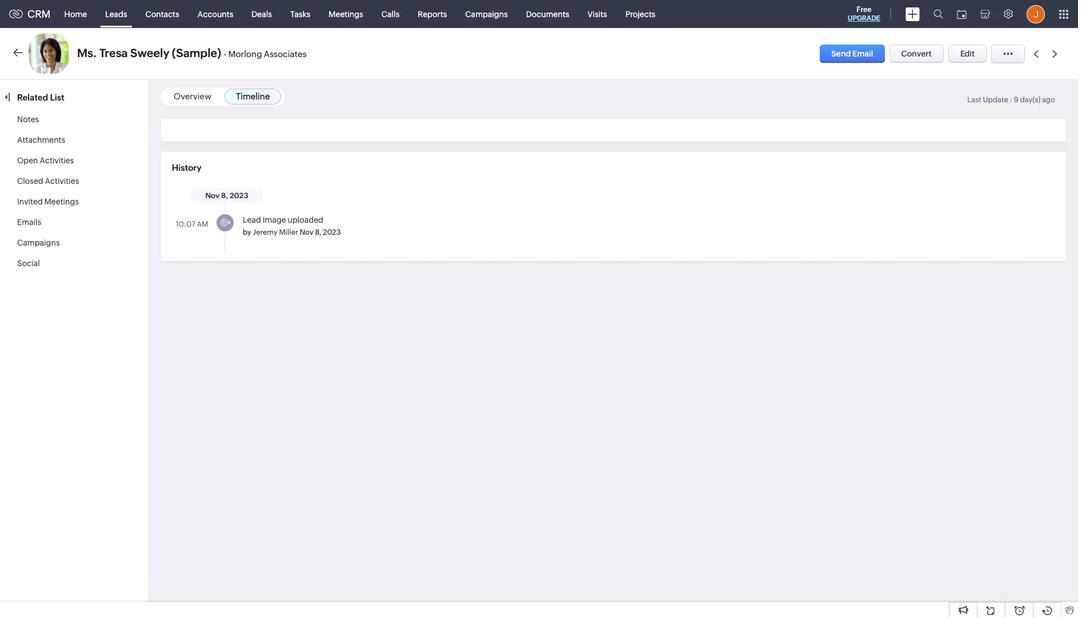 Task type: locate. For each thing, give the bounding box(es) containing it.
1 vertical spatial 2023
[[323, 228, 341, 237]]

campaigns down emails link
[[17, 238, 60, 248]]

campaigns link right the reports
[[456, 0, 517, 28]]

1 horizontal spatial campaigns link
[[456, 0, 517, 28]]

activities up closed activities
[[40, 156, 74, 165]]

tasks link
[[281, 0, 320, 28]]

documents
[[527, 9, 570, 19]]

0 vertical spatial campaigns
[[466, 9, 508, 19]]

by
[[243, 228, 251, 237]]

crm
[[27, 8, 51, 20]]

overview
[[174, 91, 212, 101]]

activities for open activities
[[40, 156, 74, 165]]

nov 8, 2023
[[205, 192, 249, 200]]

invited
[[17, 197, 43, 206]]

invited meetings link
[[17, 197, 79, 206]]

upgrade
[[848, 14, 881, 22]]

projects link
[[617, 0, 665, 28]]

morlong
[[228, 49, 262, 59]]

notes link
[[17, 115, 39, 124]]

1 vertical spatial campaigns
[[17, 238, 60, 248]]

1 vertical spatial nov
[[300, 228, 314, 237]]

1 horizontal spatial campaigns
[[466, 9, 508, 19]]

send
[[832, 49, 852, 58]]

campaigns right the reports
[[466, 9, 508, 19]]

uploaded
[[288, 216, 324, 225]]

notes
[[17, 115, 39, 124]]

leads
[[105, 9, 127, 19]]

calls link
[[373, 0, 409, 28]]

1 horizontal spatial 8,
[[315, 228, 322, 237]]

search image
[[934, 9, 944, 19]]

0 vertical spatial 8,
[[221, 192, 228, 200]]

1 horizontal spatial nov
[[300, 228, 314, 237]]

activities up invited meetings link
[[45, 177, 79, 186]]

0 horizontal spatial campaigns link
[[17, 238, 60, 248]]

0 horizontal spatial 2023
[[230, 192, 249, 200]]

0 vertical spatial campaigns link
[[456, 0, 517, 28]]

open
[[17, 156, 38, 165]]

send email button
[[821, 45, 885, 63]]

related
[[17, 93, 48, 102]]

campaigns link down emails link
[[17, 238, 60, 248]]

attachments
[[17, 136, 65, 145]]

activities for closed activities
[[45, 177, 79, 186]]

last update : 9 day(s) ago
[[968, 95, 1056, 104]]

activities
[[40, 156, 74, 165], [45, 177, 79, 186]]

meetings down closed activities
[[44, 197, 79, 206]]

update
[[984, 95, 1009, 104]]

meetings
[[329, 9, 364, 19], [44, 197, 79, 206]]

invited meetings
[[17, 197, 79, 206]]

2023
[[230, 192, 249, 200], [323, 228, 341, 237]]

(sample)
[[172, 46, 221, 59]]

closed
[[17, 177, 43, 186]]

create menu element
[[899, 0, 927, 28]]

nov
[[205, 192, 220, 200], [300, 228, 314, 237]]

campaigns
[[466, 9, 508, 19], [17, 238, 60, 248]]

ms.
[[77, 46, 97, 59]]

0 horizontal spatial 8,
[[221, 192, 228, 200]]

1 vertical spatial activities
[[45, 177, 79, 186]]

0 vertical spatial activities
[[40, 156, 74, 165]]

0 horizontal spatial nov
[[205, 192, 220, 200]]

8, inside lead image uploaded by jeremy miller nov 8, 2023
[[315, 228, 322, 237]]

8,
[[221, 192, 228, 200], [315, 228, 322, 237]]

visits
[[588, 9, 608, 19]]

nov down uploaded
[[300, 228, 314, 237]]

send email
[[832, 49, 874, 58]]

meetings left calls
[[329, 9, 364, 19]]

1 vertical spatial meetings
[[44, 197, 79, 206]]

history
[[172, 163, 202, 173]]

0 vertical spatial meetings
[[329, 9, 364, 19]]

social
[[17, 259, 40, 268]]

0 vertical spatial 2023
[[230, 192, 249, 200]]

1 vertical spatial 8,
[[315, 228, 322, 237]]

calls
[[382, 9, 400, 19]]

search element
[[927, 0, 951, 28]]

reports link
[[409, 0, 456, 28]]

documents link
[[517, 0, 579, 28]]

sweely
[[130, 46, 170, 59]]

deals link
[[243, 0, 281, 28]]

tresa
[[99, 46, 128, 59]]

nov up am
[[205, 192, 220, 200]]

1 horizontal spatial 2023
[[323, 228, 341, 237]]

previous record image
[[1034, 50, 1040, 57]]

accounts
[[198, 9, 233, 19]]

jeremy
[[253, 228, 278, 237]]

next record image
[[1053, 50, 1061, 57]]

0 vertical spatial nov
[[205, 192, 220, 200]]

2023 down uploaded
[[323, 228, 341, 237]]

campaigns link
[[456, 0, 517, 28], [17, 238, 60, 248]]

2023 up lead
[[230, 192, 249, 200]]



Task type: vqa. For each thing, say whether or not it's contained in the screenshot.
2023 in the lead image uploaded by jeremy miller nov 8, 2023
yes



Task type: describe. For each thing, give the bounding box(es) containing it.
projects
[[626, 9, 656, 19]]

tasks
[[290, 9, 311, 19]]

emails
[[17, 218, 41, 227]]

free
[[857, 5, 872, 14]]

deals
[[252, 9, 272, 19]]

related list
[[17, 93, 66, 102]]

home
[[64, 9, 87, 19]]

convert button
[[890, 45, 945, 63]]

meetings link
[[320, 0, 373, 28]]

home link
[[55, 0, 96, 28]]

9
[[1015, 95, 1019, 104]]

accounts link
[[189, 0, 243, 28]]

reports
[[418, 9, 447, 19]]

associates
[[264, 49, 307, 59]]

visits link
[[579, 0, 617, 28]]

open activities
[[17, 156, 74, 165]]

-
[[224, 49, 227, 59]]

attachments link
[[17, 136, 65, 145]]

ago
[[1043, 95, 1056, 104]]

image
[[263, 216, 286, 225]]

emails link
[[17, 218, 41, 227]]

edit
[[961, 49, 975, 58]]

lead image uploaded by jeremy miller nov 8, 2023
[[243, 216, 341, 237]]

email
[[853, 49, 874, 58]]

calendar image
[[958, 9, 967, 19]]

1 horizontal spatial meetings
[[329, 9, 364, 19]]

2023 inside lead image uploaded by jeremy miller nov 8, 2023
[[323, 228, 341, 237]]

timeline
[[236, 91, 270, 101]]

10:07
[[176, 220, 195, 229]]

overview link
[[174, 91, 212, 101]]

am
[[197, 220, 208, 229]]

10:07 am
[[176, 220, 208, 229]]

crm link
[[9, 8, 51, 20]]

1 vertical spatial campaigns link
[[17, 238, 60, 248]]

0 horizontal spatial campaigns
[[17, 238, 60, 248]]

0 horizontal spatial meetings
[[44, 197, 79, 206]]

lead
[[243, 216, 261, 225]]

contacts
[[146, 9, 179, 19]]

ms. tresa sweely (sample) - morlong associates
[[77, 46, 307, 59]]

free upgrade
[[848, 5, 881, 22]]

open activities link
[[17, 156, 74, 165]]

closed activities
[[17, 177, 79, 186]]

contacts link
[[136, 0, 189, 28]]

timeline link
[[236, 91, 270, 101]]

list
[[50, 93, 64, 102]]

last
[[968, 95, 982, 104]]

convert
[[902, 49, 933, 58]]

edit button
[[949, 45, 987, 63]]

leads link
[[96, 0, 136, 28]]

:
[[1011, 95, 1013, 104]]

closed activities link
[[17, 177, 79, 186]]

day(s)
[[1021, 95, 1041, 104]]

nov inside lead image uploaded by jeremy miller nov 8, 2023
[[300, 228, 314, 237]]

social link
[[17, 259, 40, 268]]

miller
[[279, 228, 298, 237]]

profile element
[[1021, 0, 1053, 28]]

profile image
[[1028, 5, 1046, 23]]

create menu image
[[906, 7, 921, 21]]



